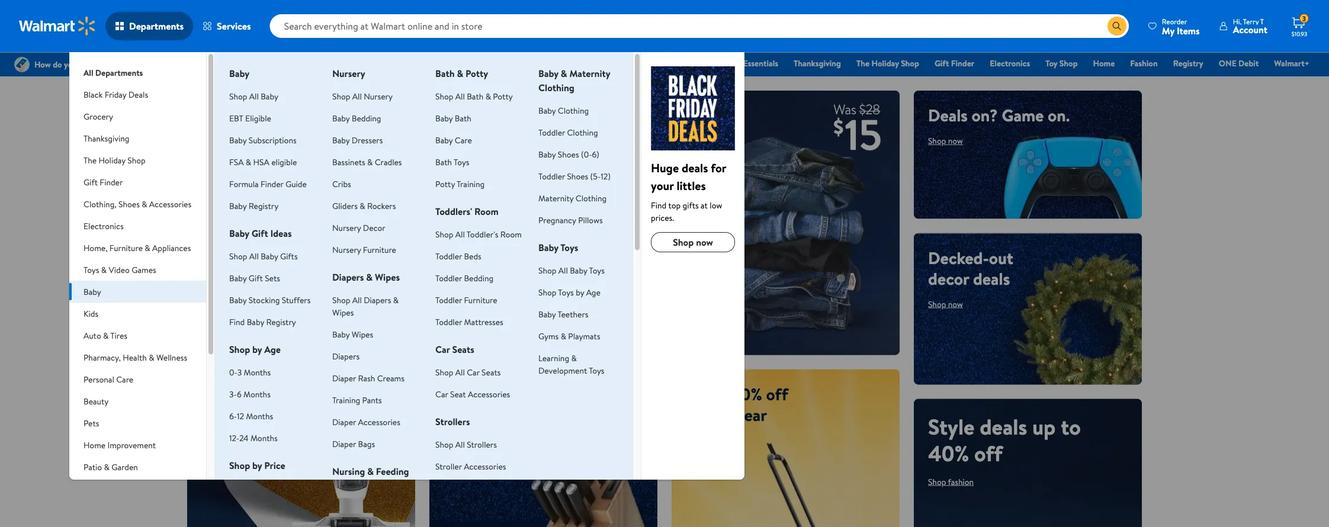 Task type: vqa. For each thing, say whether or not it's contained in the screenshot.
6-
yes



Task type: describe. For each thing, give the bounding box(es) containing it.
electronics for electronics link
[[990, 57, 1030, 69]]

gifts,
[[277, 104, 315, 127]]

1 vertical spatial 3
[[237, 366, 242, 378]]

baby for baby registry
[[229, 200, 247, 211]]

toy
[[1046, 57, 1058, 69]]

diapers for diapers 'link'
[[332, 350, 360, 362]]

bags
[[358, 438, 375, 450]]

off for home deals up to 30% off
[[201, 323, 230, 352]]

bath up the shop all bath & potty link
[[435, 67, 455, 80]]

pants
[[362, 394, 382, 406]]

find inside huge deals for your littles find top gifts at low prices.
[[651, 199, 667, 211]]

1 vertical spatial car
[[467, 366, 480, 378]]

now for decked-out decor deals
[[948, 298, 963, 310]]

hi,
[[1233, 16, 1242, 26]]

shop now link for high tech gifts, huge savings
[[201, 156, 236, 167]]

the holiday shop for the holiday shop link at the top of page
[[857, 57, 919, 69]]

baby stocking stuffers
[[229, 294, 311, 306]]

savings
[[201, 124, 254, 147]]

gliders & rockers link
[[332, 200, 396, 211]]

all for toddlers' room
[[455, 228, 465, 240]]

shop all nursery
[[332, 90, 393, 102]]

0 horizontal spatial potty
[[435, 178, 455, 190]]

creams
[[377, 372, 404, 384]]

bedding for toddler bedding
[[464, 272, 494, 284]]

fsa & hsa eligible link
[[229, 156, 297, 168]]

ebt
[[229, 112, 243, 124]]

clothing for toddler
[[567, 126, 598, 138]]

at
[[701, 199, 708, 211]]

playmats
[[568, 330, 600, 342]]

& inside pharmacy, health & wellness dropdown button
[[149, 352, 154, 363]]

0-3 months
[[229, 366, 271, 378]]

1 horizontal spatial training
[[457, 178, 485, 190]]

electronics for electronics dropdown button
[[84, 220, 124, 232]]

months for 0-3 months
[[244, 366, 271, 378]]

baby for baby care
[[435, 134, 453, 146]]

home, furniture & appliances
[[84, 242, 191, 254]]

on.
[[1048, 104, 1070, 127]]

now for save big!
[[473, 326, 488, 337]]

baby up tech
[[261, 90, 278, 102]]

ebt eligible link
[[229, 112, 271, 124]]

baby for baby wipes
[[332, 328, 350, 340]]

beauty
[[84, 395, 109, 407]]

baby wipes link
[[332, 328, 373, 340]]

to inside up to 40% off sports gear
[[711, 382, 726, 406]]

& for patio & garden
[[104, 461, 109, 473]]

search icon image
[[1112, 21, 1122, 31]]

2 horizontal spatial potty
[[493, 90, 513, 102]]

pets
[[84, 417, 99, 429]]

baby shoes (0-6) link
[[538, 148, 599, 160]]

shop fashion link
[[928, 476, 974, 488]]

diaper for diaper bags
[[332, 438, 356, 450]]

items
[[1177, 24, 1200, 37]]

training pants link
[[332, 394, 382, 406]]

finder for electronics
[[951, 57, 975, 69]]

baby button
[[69, 281, 206, 303]]

now down the at
[[696, 236, 713, 249]]

friday for black friday deals dropdown button at the left top of page
[[105, 89, 126, 100]]

up for home deals up to 30% off
[[201, 296, 225, 325]]

& for gliders & rockers
[[360, 200, 365, 211]]

12)
[[601, 170, 611, 182]]

toddler for toddler furniture
[[435, 294, 462, 306]]

& for learning & development toys
[[571, 352, 577, 364]]

12
[[237, 410, 244, 422]]

your
[[651, 177, 674, 194]]

shop all car seats link
[[435, 366, 501, 378]]

ideas
[[270, 227, 292, 240]]

walmart+
[[1274, 57, 1310, 69]]

accessories down shop all car seats link
[[468, 388, 510, 400]]

0 horizontal spatial seats
[[452, 343, 474, 356]]

& for gyms & playmats
[[561, 330, 566, 342]]

& for fsa & hsa eligible
[[246, 156, 251, 168]]

shop toys by age link
[[538, 286, 601, 298]]

to for style
[[1061, 412, 1081, 441]]

1 vertical spatial registry
[[249, 200, 279, 211]]

bassinets & cradles
[[332, 156, 402, 168]]

furniture for nursery
[[363, 244, 396, 255]]

deals inside decked-out decor deals
[[973, 267, 1010, 290]]

1 vertical spatial departments
[[95, 67, 143, 78]]

black for black friday deals link
[[624, 57, 643, 69]]

baby registry
[[229, 200, 279, 211]]

walmart image
[[19, 17, 96, 36]]

gift left the sets
[[249, 272, 263, 284]]

departments inside popup button
[[129, 20, 184, 33]]

baby for baby bedding
[[332, 112, 350, 124]]

2 vertical spatial registry
[[266, 316, 296, 328]]

personal care button
[[69, 368, 206, 390]]

ebt eligible
[[229, 112, 271, 124]]

care for personal care
[[116, 373, 133, 385]]

1 vertical spatial find
[[229, 316, 245, 328]]

eligible
[[245, 112, 271, 124]]

electronics link
[[985, 57, 1036, 70]]

shop now link for deals on? game on.
[[928, 135, 963, 147]]

shop now for save big!
[[453, 326, 488, 337]]

bath up baby care
[[455, 112, 471, 124]]

shop all car seats
[[435, 366, 501, 378]]

the for the holiday shop dropdown button
[[84, 154, 97, 166]]

home for home deals up to 30% off
[[201, 269, 257, 299]]

baby bedding link
[[332, 112, 381, 124]]

debit
[[1239, 57, 1259, 69]]

huge
[[651, 159, 679, 176]]

baby clothing
[[538, 105, 589, 116]]

to for home
[[230, 296, 250, 325]]

maternity clothing
[[538, 192, 607, 204]]

& for grocery & essentials
[[736, 57, 741, 69]]

gift finder link
[[929, 57, 980, 70]]

clothing for maternity
[[576, 192, 607, 204]]

now for high tech gifts, huge savings
[[221, 156, 236, 167]]

registry link
[[1168, 57, 1209, 70]]

black friday deals link
[[618, 57, 695, 70]]

pharmacy,
[[84, 352, 121, 363]]

maternity inside baby & maternity clothing
[[569, 67, 610, 80]]

littles
[[677, 177, 706, 194]]

toys up baby teethers link
[[558, 286, 574, 298]]

holiday for the holiday shop link at the top of page
[[872, 57, 899, 69]]

bath down bath & potty
[[467, 90, 484, 102]]

one debit
[[1219, 57, 1259, 69]]

months for 6-12 months
[[246, 410, 273, 422]]

t
[[1260, 16, 1264, 26]]

shop all toddler's room link
[[435, 228, 522, 240]]

toddler furniture
[[435, 294, 497, 306]]

0 horizontal spatial room
[[475, 205, 499, 218]]

mattresses
[[464, 316, 503, 328]]

diaper accessories link
[[332, 416, 400, 428]]

baby for 'baby' dropdown button
[[84, 286, 101, 297]]

shop all baby toys
[[538, 264, 605, 276]]

the holiday shop for the holiday shop dropdown button
[[84, 154, 146, 166]]

car seat accessories
[[435, 388, 510, 400]]

baby for baby dressers
[[332, 134, 350, 146]]

shop all baby toys link
[[538, 264, 605, 276]]

grocery button
[[69, 105, 206, 127]]

shop fashion
[[928, 476, 974, 488]]

kids
[[84, 308, 98, 319]]

eligible
[[271, 156, 297, 168]]

shop all nursery link
[[332, 90, 393, 102]]

shop now for high tech gifts, huge savings
[[201, 156, 236, 167]]

finder for baby registry
[[261, 178, 284, 190]]

baby left gifts at top left
[[261, 250, 278, 262]]

toddler for toddler shoes (5-12)
[[538, 170, 565, 182]]

home deals are served
[[444, 382, 606, 406]]

baby for baby shoes (0-6)
[[538, 148, 556, 160]]

shop now link for save big!
[[444, 322, 498, 341]]

style deals up to 40% off
[[928, 412, 1081, 468]]

furniture for home,
[[110, 242, 143, 254]]

gyms & playmats
[[538, 330, 600, 342]]

baby bath link
[[435, 112, 471, 124]]

black friday deals for black friday deals link
[[624, 57, 689, 69]]

up for style deals up to 40% off
[[1032, 412, 1056, 441]]

fashion
[[1130, 57, 1158, 69]]

& for bassinets & cradles
[[367, 156, 373, 168]]

all for diapers & wipes
[[352, 294, 362, 306]]

home for home deals are served
[[444, 382, 487, 406]]

save big!
[[444, 258, 590, 310]]

dressers
[[352, 134, 383, 146]]

pregnancy
[[538, 214, 576, 226]]

tires
[[110, 330, 127, 341]]

pharmacy, health & wellness button
[[69, 347, 206, 368]]

baby for baby teethers
[[538, 308, 556, 320]]

toys up potty training
[[454, 156, 469, 168]]

prices.
[[651, 212, 674, 223]]

one debit link
[[1214, 57, 1264, 70]]

baby up shop toys by age
[[570, 264, 587, 276]]

toys up shop toys by age
[[589, 264, 605, 276]]

now for home deals up to 30% off
[[221, 360, 236, 372]]

baby dressers link
[[332, 134, 383, 146]]

off inside up to 40% off sports gear
[[766, 382, 788, 406]]

nursery up baby bedding link
[[364, 90, 393, 102]]

deals on? game on.
[[928, 104, 1070, 127]]

hsa
[[253, 156, 269, 168]]

gifts
[[280, 250, 298, 262]]

deals for black friday deals dropdown button at the left top of page
[[128, 89, 148, 100]]

& inside shop all diapers & wipes
[[393, 294, 399, 306]]

baby up shop all baby
[[229, 67, 250, 80]]

account
[[1233, 23, 1268, 36]]

black for black friday deals dropdown button at the left top of page
[[84, 89, 103, 100]]

nursery decor link
[[332, 222, 385, 233]]

one
[[1219, 57, 1237, 69]]

& inside home, furniture & appliances dropdown button
[[145, 242, 150, 254]]

beauty button
[[69, 390, 206, 412]]

baby for baby subscriptions
[[229, 134, 247, 146]]

toddler for toddler beds
[[435, 250, 462, 262]]

nursing
[[332, 465, 365, 478]]

nursery for nursery furniture
[[332, 244, 361, 255]]

1 horizontal spatial potty
[[466, 67, 488, 80]]



Task type: locate. For each thing, give the bounding box(es) containing it.
2 diaper from the top
[[332, 416, 356, 428]]

wipes inside shop all diapers & wipes
[[332, 307, 354, 318]]

all for baby gift ideas
[[249, 250, 259, 262]]

0 vertical spatial maternity
[[569, 67, 610, 80]]

sets
[[265, 272, 280, 284]]

& inside grocery & essentials 'link'
[[736, 57, 741, 69]]

1 vertical spatial 40%
[[928, 438, 969, 468]]

all up baby gift sets link
[[249, 250, 259, 262]]

furniture up "mattresses"
[[464, 294, 497, 306]]

(5-
[[590, 170, 601, 182]]

shop all diapers & wipes link
[[332, 294, 399, 318]]

garden
[[111, 461, 138, 473]]

gift finder inside "link"
[[935, 57, 975, 69]]

toy shop
[[1046, 57, 1078, 69]]

furniture up toys & video games
[[110, 242, 143, 254]]

training up toddlers' room
[[457, 178, 485, 190]]

rockers
[[367, 200, 396, 211]]

now down deals on? game on. on the top right of page
[[948, 135, 963, 147]]

0 vertical spatial friday
[[645, 57, 667, 69]]

1 vertical spatial room
[[500, 228, 522, 240]]

black friday deals button
[[69, 84, 206, 105]]

0 horizontal spatial age
[[264, 343, 281, 356]]

2 horizontal spatial deals
[[928, 104, 968, 127]]

deals for style deals up to 40% off
[[980, 412, 1027, 441]]

shoes inside dropdown button
[[118, 198, 140, 210]]

holiday for the holiday shop dropdown button
[[99, 154, 126, 166]]

toddler for toddler clothing
[[538, 126, 565, 138]]

shop all toddler's room
[[435, 228, 522, 240]]

nursery up shop all nursery on the left of the page
[[332, 67, 365, 80]]

room up toddler's
[[475, 205, 499, 218]]

& for diapers & wipes
[[366, 271, 373, 284]]

Walmart Site-Wide search field
[[270, 14, 1129, 38]]

bassinets & cradles link
[[332, 156, 402, 168]]

by
[[576, 286, 584, 298], [252, 343, 262, 356], [252, 459, 262, 472]]

shoes left (0- on the left of page
[[558, 148, 579, 160]]

deals for huge deals for your littles find top gifts at low prices.
[[682, 159, 708, 176]]

baby up kids
[[84, 286, 101, 297]]

deals left on?
[[928, 104, 968, 127]]

off
[[201, 323, 230, 352], [766, 382, 788, 406], [974, 438, 1003, 468]]

grocery for grocery
[[84, 110, 113, 122]]

shop inside shop all diapers & wipes
[[332, 294, 350, 306]]

patio & garden
[[84, 461, 138, 473]]

1 vertical spatial holiday
[[99, 154, 126, 166]]

& for auto & tires
[[103, 330, 109, 341]]

auto & tires
[[84, 330, 127, 341]]

1 diaper from the top
[[332, 372, 356, 384]]

up inside home deals up to 30% off
[[201, 296, 225, 325]]

1 horizontal spatial seats
[[482, 366, 501, 378]]

0 horizontal spatial black
[[84, 89, 103, 100]]

home,
[[84, 242, 108, 254]]

& for bath & potty
[[457, 67, 463, 80]]

& down diapers & wipes
[[393, 294, 399, 306]]

1 vertical spatial deals
[[128, 89, 148, 100]]

now up car seats
[[473, 326, 488, 337]]

1 horizontal spatial thanksgiving
[[794, 57, 841, 69]]

the holiday shop inside dropdown button
[[84, 154, 146, 166]]

& inside clothing, shoes & accessories dropdown button
[[142, 198, 147, 210]]

1 vertical spatial black friday deals
[[84, 89, 148, 100]]

1 horizontal spatial age
[[586, 286, 601, 298]]

toys inside learning & development toys
[[589, 365, 605, 376]]

& right patio
[[104, 461, 109, 473]]

1 vertical spatial the holiday shop
[[84, 154, 146, 166]]

the right thanksgiving link
[[857, 57, 870, 69]]

0 vertical spatial bedding
[[352, 112, 381, 124]]

1 horizontal spatial bedding
[[464, 272, 494, 284]]

find up shop by age
[[229, 316, 245, 328]]

2 vertical spatial by
[[252, 459, 262, 472]]

clothing for baby
[[558, 105, 589, 116]]

& left cradles
[[367, 156, 373, 168]]

all up 'baby bedding'
[[352, 90, 362, 102]]

now for deals on? game on.
[[948, 135, 963, 147]]

black friday deals down search search box
[[624, 57, 689, 69]]

clothing
[[538, 81, 574, 94], [558, 105, 589, 116], [567, 126, 598, 138], [576, 192, 607, 204]]

gift inside "link"
[[935, 57, 949, 69]]

departments
[[129, 20, 184, 33], [95, 67, 143, 78]]

pillows
[[578, 214, 603, 226]]

the for the holiday shop link at the top of page
[[857, 57, 870, 69]]

1 horizontal spatial friday
[[645, 57, 667, 69]]

video
[[109, 264, 130, 275]]

home for home
[[1093, 57, 1115, 69]]

learning
[[538, 352, 569, 364]]

shop now for home deals are served
[[444, 414, 479, 425]]

terry
[[1243, 16, 1259, 26]]

hi, terry t account
[[1233, 16, 1268, 36]]

0 vertical spatial wipes
[[375, 271, 400, 284]]

0 vertical spatial diaper
[[332, 372, 356, 384]]

shop now for home deals up to 30% off
[[201, 360, 236, 372]]

diaper rash creams
[[332, 372, 404, 384]]

deals for home deals up to 30% off
[[262, 269, 310, 299]]

0 horizontal spatial 40%
[[730, 382, 762, 406]]

1 horizontal spatial up
[[1032, 412, 1056, 441]]

1 vertical spatial bedding
[[464, 272, 494, 284]]

home left the sets
[[201, 269, 257, 299]]

& down nursery furniture link
[[366, 271, 373, 284]]

accessories inside dropdown button
[[149, 198, 191, 210]]

& right gyms
[[561, 330, 566, 342]]

1 horizontal spatial 3
[[1302, 13, 1306, 24]]

black friday deals for black friday deals dropdown button at the left top of page
[[84, 89, 148, 100]]

40% inside style deals up to 40% off
[[928, 438, 969, 468]]

car for seat
[[435, 388, 448, 400]]

gift right the holiday shop link at the top of page
[[935, 57, 949, 69]]

learning & development toys
[[538, 352, 605, 376]]

furniture for toddler
[[464, 294, 497, 306]]

car left the seat
[[435, 388, 448, 400]]

1 vertical spatial strollers
[[467, 439, 497, 450]]

reorder my items
[[1162, 16, 1200, 37]]

deals up grocery dropdown button
[[128, 89, 148, 100]]

1 vertical spatial by
[[252, 343, 262, 356]]

0 horizontal spatial find
[[229, 316, 245, 328]]

the inside dropdown button
[[84, 154, 97, 166]]

diaper for diaper rash creams
[[332, 372, 356, 384]]

all up tech
[[249, 90, 259, 102]]

0 horizontal spatial grocery
[[84, 110, 113, 122]]

off inside style deals up to 40% off
[[974, 438, 1003, 468]]

baby for baby stocking stuffers
[[229, 294, 247, 306]]

to inside home deals up to 30% off
[[230, 296, 250, 325]]

1 vertical spatial thanksgiving
[[84, 132, 129, 144]]

teethers
[[558, 308, 589, 320]]

toys inside dropdown button
[[84, 264, 99, 275]]

0 horizontal spatial up
[[201, 296, 225, 325]]

deals inside home deals up to 30% off
[[262, 269, 310, 299]]

diapers inside shop all diapers & wipes
[[364, 294, 391, 306]]

finder inside dropdown button
[[100, 176, 123, 188]]

0 vertical spatial car
[[435, 343, 450, 356]]

baby up 'baby clothing' link
[[538, 67, 559, 80]]

0 vertical spatial off
[[201, 323, 230, 352]]

1 vertical spatial grocery
[[84, 110, 113, 122]]

1 vertical spatial the
[[84, 154, 97, 166]]

home inside dropdown button
[[84, 439, 106, 451]]

thanksgiving for thanksgiving link
[[794, 57, 841, 69]]

& for baby & maternity clothing
[[561, 67, 567, 80]]

& left essentials
[[736, 57, 741, 69]]

wipes up diapers 'link'
[[352, 328, 373, 340]]

learning & development toys link
[[538, 352, 605, 376]]

nursery for nursery
[[332, 67, 365, 80]]

bath down baby care
[[435, 156, 452, 168]]

& inside learning & development toys
[[571, 352, 577, 364]]

all for bath & potty
[[455, 90, 465, 102]]

out
[[989, 246, 1013, 269]]

gear
[[735, 403, 767, 426]]

baby left the stocking
[[229, 294, 247, 306]]

low
[[710, 199, 722, 211]]

by up teethers
[[576, 286, 584, 298]]

months right 6
[[243, 388, 271, 400]]

toddlers' room
[[435, 205, 499, 218]]

diaper for diaper accessories
[[332, 416, 356, 428]]

diaper bags link
[[332, 438, 375, 450]]

shop now for deals on? game on.
[[928, 135, 963, 147]]

& up 'baby clothing' link
[[561, 67, 567, 80]]

gliders
[[332, 200, 358, 211]]

off for style deals up to 40% off
[[974, 438, 1003, 468]]

the holiday shop button
[[69, 149, 206, 171]]

home
[[1093, 57, 1115, 69], [201, 269, 257, 299], [444, 382, 487, 406], [84, 439, 106, 451]]

all for nursery
[[352, 90, 362, 102]]

finder inside "link"
[[951, 57, 975, 69]]

3 up 6
[[237, 366, 242, 378]]

0 vertical spatial shoes
[[558, 148, 579, 160]]

1 horizontal spatial off
[[766, 382, 788, 406]]

0 vertical spatial strollers
[[435, 415, 470, 428]]

1 vertical spatial age
[[264, 343, 281, 356]]

baby down the stocking
[[247, 316, 264, 328]]

cribs
[[332, 178, 351, 190]]

1 horizontal spatial room
[[500, 228, 522, 240]]

0 vertical spatial up
[[201, 296, 225, 325]]

0 vertical spatial deals
[[669, 57, 689, 69]]

pregnancy pillows
[[538, 214, 603, 226]]

baby gift sets link
[[229, 272, 280, 284]]

baby up gyms
[[538, 308, 556, 320]]

to inside style deals up to 40% off
[[1061, 412, 1081, 441]]

toddler beds link
[[435, 250, 481, 262]]

baby subscriptions
[[229, 134, 297, 146]]

2 vertical spatial potty
[[435, 178, 455, 190]]

40% inside up to 40% off sports gear
[[730, 382, 762, 406]]

toys up shop all baby toys
[[561, 241, 578, 254]]

0 horizontal spatial holiday
[[99, 154, 126, 166]]

registry down items
[[1173, 57, 1204, 69]]

2 horizontal spatial to
[[1061, 412, 1081, 441]]

2 horizontal spatial furniture
[[464, 294, 497, 306]]

& left "video"
[[101, 264, 107, 275]]

months down shop by age
[[244, 366, 271, 378]]

diaper accessories
[[332, 416, 400, 428]]

care down health
[[116, 373, 133, 385]]

furniture
[[110, 242, 143, 254], [363, 244, 396, 255], [464, 294, 497, 306]]

home inside home deals up to 30% off
[[201, 269, 257, 299]]

strollers up stroller accessories
[[467, 439, 497, 450]]

0 vertical spatial thanksgiving
[[794, 57, 841, 69]]

electronics inside dropdown button
[[84, 220, 124, 232]]

toddler left beds
[[435, 250, 462, 262]]

black
[[624, 57, 643, 69], [84, 89, 103, 100]]

home up patio
[[84, 439, 106, 451]]

deals inside dropdown button
[[128, 89, 148, 100]]

baby wipes
[[332, 328, 373, 340]]

0 horizontal spatial deals
[[128, 89, 148, 100]]

months for 12-24 months
[[251, 432, 278, 444]]

baby teethers link
[[538, 308, 589, 320]]

all inside shop all diapers & wipes
[[352, 294, 362, 306]]

shoes down gift finder dropdown button
[[118, 198, 140, 210]]

2 vertical spatial shoes
[[118, 198, 140, 210]]

wipes up baby wipes
[[332, 307, 354, 318]]

1 vertical spatial up
[[1032, 412, 1056, 441]]

clothing up pillows
[[576, 192, 607, 204]]

3-6 months
[[229, 388, 271, 400]]

diaper left bags
[[332, 438, 356, 450]]

seats up the car seat accessories "link"
[[482, 366, 501, 378]]

0 horizontal spatial gift finder
[[84, 176, 123, 188]]

shop all strollers
[[435, 439, 497, 450]]

deals inside style deals up to 40% off
[[980, 412, 1027, 441]]

& up games on the bottom left
[[145, 242, 150, 254]]

0 vertical spatial diapers
[[332, 271, 364, 284]]

black friday deals inside dropdown button
[[84, 89, 148, 100]]

nursery decor
[[332, 222, 385, 233]]

0 horizontal spatial the holiday shop
[[84, 154, 146, 166]]

months
[[244, 366, 271, 378], [243, 388, 271, 400], [246, 410, 273, 422], [251, 432, 278, 444]]

departments up black friday deals dropdown button at the left top of page
[[95, 67, 143, 78]]

0 horizontal spatial the
[[84, 154, 97, 166]]

pharmacy, health & wellness
[[84, 352, 187, 363]]

shop all baby link
[[229, 90, 278, 102]]

bedding for baby bedding
[[352, 112, 381, 124]]

seats up shop all car seats
[[452, 343, 474, 356]]

shoes for (5-
[[567, 170, 588, 182]]

months right 12
[[246, 410, 273, 422]]

2 vertical spatial diapers
[[332, 350, 360, 362]]

1 vertical spatial shoes
[[567, 170, 588, 182]]

24
[[239, 432, 249, 444]]

home for home improvement
[[84, 439, 106, 451]]

0 vertical spatial 40%
[[730, 382, 762, 406]]

toddler shoes (5-12)
[[538, 170, 611, 182]]

2 vertical spatial diaper
[[332, 438, 356, 450]]

1 horizontal spatial 40%
[[928, 438, 969, 468]]

friday inside dropdown button
[[105, 89, 126, 100]]

baby for baby toys
[[538, 241, 559, 254]]

baby up the baby dressers
[[332, 112, 350, 124]]

0 horizontal spatial friday
[[105, 89, 126, 100]]

toys & video games button
[[69, 259, 206, 281]]

diaper up diaper bags link
[[332, 416, 356, 428]]

nursing & feeding
[[332, 465, 409, 478]]

grocery for grocery & essentials
[[705, 57, 734, 69]]

0 vertical spatial registry
[[1173, 57, 1204, 69]]

& inside auto & tires dropdown button
[[103, 330, 109, 341]]

stocking
[[249, 294, 280, 306]]

toddler for toddler bedding
[[435, 272, 462, 284]]

baby subscriptions link
[[229, 134, 297, 146]]

& inside baby & maternity clothing
[[561, 67, 567, 80]]

clothing inside baby & maternity clothing
[[538, 81, 574, 94]]

off inside home deals up to 30% off
[[201, 323, 230, 352]]

baby for baby gift ideas
[[229, 227, 249, 240]]

0 vertical spatial black friday deals
[[624, 57, 689, 69]]

2 vertical spatial wipes
[[352, 328, 373, 340]]

all for baby
[[249, 90, 259, 102]]

friday down search search box
[[645, 57, 667, 69]]

deals inside huge deals for your littles find top gifts at low prices.
[[682, 159, 708, 176]]

& right the nursing
[[367, 465, 374, 478]]

0 vertical spatial seats
[[452, 343, 474, 356]]

care for baby care
[[455, 134, 472, 146]]

clothing up 'baby clothing' link
[[538, 81, 574, 94]]

nursery for nursery decor
[[332, 222, 361, 233]]

guide
[[286, 178, 307, 190]]

0 vertical spatial 3
[[1302, 13, 1306, 24]]

baby stocking stuffers link
[[229, 294, 311, 306]]

care inside personal care dropdown button
[[116, 373, 133, 385]]

1 horizontal spatial electronics
[[990, 57, 1030, 69]]

1 vertical spatial training
[[332, 394, 360, 406]]

deals
[[669, 57, 689, 69], [128, 89, 148, 100], [928, 104, 968, 127]]

maternity up the pregnancy
[[538, 192, 574, 204]]

home down shop all car seats
[[444, 382, 487, 406]]

Search search field
[[270, 14, 1129, 38]]

& down bath & potty
[[486, 90, 491, 102]]

3 diaper from the top
[[332, 438, 356, 450]]

decor
[[363, 222, 385, 233]]

accessories down shop all strollers
[[464, 461, 506, 472]]

& for nursing & feeding
[[367, 465, 374, 478]]

baby up diapers 'link'
[[332, 328, 350, 340]]

1 vertical spatial seats
[[482, 366, 501, 378]]

registry down formula finder guide link
[[249, 200, 279, 211]]

diapers down nursery furniture link
[[332, 271, 364, 284]]

1 horizontal spatial to
[[711, 382, 726, 406]]

high
[[201, 104, 237, 127]]

grocery left essentials
[[705, 57, 734, 69]]

6-12 months
[[229, 410, 273, 422]]

months for 3-6 months
[[243, 388, 271, 400]]

nursery down nursery decor link at the left top of page
[[332, 244, 361, 255]]

shoes for (0-
[[558, 148, 579, 160]]

age
[[586, 286, 601, 298], [264, 343, 281, 356]]

all up black friday deals dropdown button at the left top of page
[[84, 67, 93, 78]]

car for seats
[[435, 343, 450, 356]]

gift inside dropdown button
[[84, 176, 98, 188]]

all down bath & potty
[[455, 90, 465, 102]]

up inside style deals up to 40% off
[[1032, 412, 1056, 441]]

0 vertical spatial electronics
[[990, 57, 1030, 69]]

thanksgiving right essentials
[[794, 57, 841, 69]]

0 vertical spatial to
[[230, 296, 250, 325]]

1 vertical spatial care
[[116, 373, 133, 385]]

decked-
[[928, 246, 989, 269]]

baby down baby registry on the left top of page
[[229, 227, 249, 240]]

up
[[686, 382, 707, 406]]

diapers for diapers & wipes
[[332, 271, 364, 284]]

1 horizontal spatial deals
[[669, 57, 689, 69]]

shop inside dropdown button
[[128, 154, 146, 166]]

shop now link for home deals up to 30% off
[[201, 360, 236, 372]]

by left price
[[252, 459, 262, 472]]

shop now link for decked-out decor deals
[[928, 298, 963, 310]]

all up toddler beds link
[[455, 228, 465, 240]]

diaper
[[332, 372, 356, 384], [332, 416, 356, 428], [332, 438, 356, 450]]

1 horizontal spatial gift finder
[[935, 57, 975, 69]]

1 vertical spatial electronics
[[84, 220, 124, 232]]

find up prices.
[[651, 199, 667, 211]]

gift finder left electronics link
[[935, 57, 975, 69]]

baby down toddler clothing
[[538, 148, 556, 160]]

registry down baby stocking stuffers
[[266, 316, 296, 328]]

0 vertical spatial holiday
[[872, 57, 899, 69]]

& right health
[[149, 352, 154, 363]]

shoes for &
[[118, 198, 140, 210]]

40% right the up at the right of the page
[[730, 382, 762, 406]]

baby for baby bath
[[435, 112, 453, 124]]

maternity up 'baby clothing' link
[[569, 67, 610, 80]]

baby for baby gift sets
[[229, 272, 247, 284]]

baby teethers
[[538, 308, 589, 320]]

0 vertical spatial the
[[857, 57, 870, 69]]

age down find baby registry
[[264, 343, 281, 356]]

development
[[538, 365, 587, 376]]

now down decor
[[948, 298, 963, 310]]

shop
[[901, 57, 919, 69], [1060, 57, 1078, 69], [229, 90, 247, 102], [332, 90, 350, 102], [435, 90, 453, 102], [928, 135, 946, 147], [128, 154, 146, 166], [201, 156, 219, 167], [435, 228, 453, 240], [673, 236, 694, 249], [229, 250, 247, 262], [538, 264, 556, 276], [538, 286, 556, 298], [332, 294, 350, 306], [928, 298, 946, 310], [453, 326, 471, 337], [229, 343, 250, 356], [201, 360, 219, 372], [435, 366, 453, 378], [444, 414, 462, 425], [435, 439, 453, 450], [229, 459, 250, 472], [928, 476, 946, 488]]

gift left ideas
[[252, 227, 268, 240]]

1 vertical spatial maternity
[[538, 192, 574, 204]]

baby for baby & maternity clothing
[[538, 67, 559, 80]]

shop now inside shop now link
[[453, 326, 488, 337]]

shop now for decked-out decor deals
[[928, 298, 963, 310]]

baby image
[[651, 66, 735, 150]]

6)
[[592, 148, 599, 160]]

0 horizontal spatial furniture
[[110, 242, 143, 254]]

baby inside dropdown button
[[84, 286, 101, 297]]

served
[[559, 382, 606, 406]]

& inside patio & garden 'dropdown button'
[[104, 461, 109, 473]]

baby inside baby & maternity clothing
[[538, 67, 559, 80]]

all down diapers & wipes
[[352, 294, 362, 306]]

& left tires
[[103, 330, 109, 341]]

grocery inside 'link'
[[705, 57, 734, 69]]

30%
[[255, 296, 294, 325]]

0 horizontal spatial 3
[[237, 366, 242, 378]]

1 horizontal spatial grocery
[[705, 57, 734, 69]]

0 vertical spatial age
[[586, 286, 601, 298]]

find baby registry
[[229, 316, 296, 328]]

gift finder for gift finder "link"
[[935, 57, 975, 69]]

thanksgiving inside dropdown button
[[84, 132, 129, 144]]

toddler for toddler mattresses
[[435, 316, 462, 328]]

toy shop link
[[1040, 57, 1083, 70]]

accessories down pants on the bottom left of the page
[[358, 416, 400, 428]]

2 horizontal spatial finder
[[951, 57, 975, 69]]

& inside toys & video games dropdown button
[[101, 264, 107, 275]]

gyms & playmats link
[[538, 330, 600, 342]]

2 vertical spatial to
[[1061, 412, 1081, 441]]

0 horizontal spatial black friday deals
[[84, 89, 148, 100]]

0 vertical spatial black
[[624, 57, 643, 69]]

0 horizontal spatial training
[[332, 394, 360, 406]]

0 vertical spatial by
[[576, 286, 584, 298]]

all departments
[[84, 67, 143, 78]]

clothing, shoes & accessories
[[84, 198, 191, 210]]

0 horizontal spatial bedding
[[352, 112, 381, 124]]

1 vertical spatial to
[[711, 382, 726, 406]]

40% up the 'shop fashion' 'link' at the right bottom of the page
[[928, 438, 969, 468]]

training left pants on the bottom left of the page
[[332, 394, 360, 406]]

gift finder for gift finder dropdown button
[[84, 176, 123, 188]]

furniture inside dropdown button
[[110, 242, 143, 254]]

toddler down toddler furniture link at the left of the page
[[435, 316, 462, 328]]

baby clothing link
[[538, 105, 589, 116]]

now up shop all strollers
[[464, 414, 479, 425]]

stroller accessories
[[435, 461, 506, 472]]

1 horizontal spatial furniture
[[363, 244, 396, 255]]

all up the seat
[[455, 366, 465, 378]]

seat
[[450, 388, 466, 400]]

deals for home deals are served
[[491, 382, 528, 406]]

by for price
[[252, 459, 262, 472]]

gift finder inside dropdown button
[[84, 176, 123, 188]]

grocery inside dropdown button
[[84, 110, 113, 122]]

baby for baby clothing
[[538, 105, 556, 116]]

black inside dropdown button
[[84, 89, 103, 100]]

all for strollers
[[455, 439, 465, 450]]

friday for black friday deals link
[[645, 57, 667, 69]]

0 vertical spatial departments
[[129, 20, 184, 33]]

rash
[[358, 372, 375, 384]]

electronics down clothing,
[[84, 220, 124, 232]]

12-24 months link
[[229, 432, 278, 444]]

by for age
[[252, 343, 262, 356]]

holiday inside dropdown button
[[99, 154, 126, 166]]

care down 'baby bath'
[[455, 134, 472, 146]]

1 vertical spatial potty
[[493, 90, 513, 102]]

fsa & hsa eligible
[[229, 156, 297, 168]]



